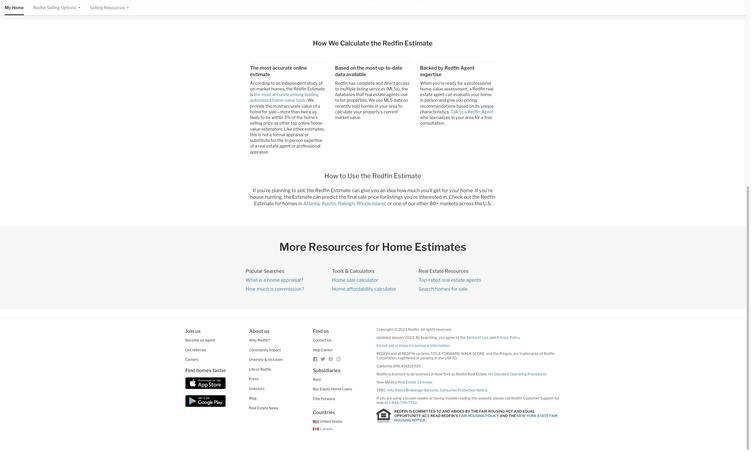 Task type: describe. For each thing, give the bounding box(es) containing it.
a up assessment,
[[464, 81, 467, 86]]

the down automated
[[266, 103, 272, 109]]

in inside redfin has complete and direct access to multiple listing services (mlss), the databases that real estate agents use to list properties. we use mls data on recently sold homes in your area to calculate your property's current market value.
[[375, 103, 379, 109]]

is inside we provide the most accurate value of a home for sale—more than twice as likely to be within 3% of the home's selling price as other top online home- value estimators. like other estimates, this is not a formal appraisal or substitute for the in-person expertise of a real estate agent or professional appraiser.
[[258, 132, 261, 137]]

are inside if you are using a screen reader, or having trouble reading this website, please call redfin customer support for help at
[[387, 396, 392, 401]]

updated january 2023: by searching, you agree to the terms of use , and privacy policy .
[[377, 336, 521, 340]]

what is a home appraisal?
[[246, 278, 304, 283]]

your inside when you're ready for a professional home-value assessment, a redfin real estate agent can evaluate your home in person and give you pricing recommendations based on its unique characteristics.
[[471, 92, 480, 97]]

the inside based on the most up-to-date data available
[[357, 65, 365, 71]]

u.s.
[[484, 201, 492, 207]]

accurate for among
[[273, 92, 290, 97]]

us for find us
[[324, 329, 329, 334]]

estimate up predict
[[331, 188, 351, 194]]

a up evaluate
[[470, 86, 472, 91]]

get referrals button
[[186, 348, 207, 352]]

on-
[[250, 86, 257, 91]]

help center button
[[313, 348, 333, 352]]

the most accurate among leading automated home-value tools. link
[[250, 92, 319, 103]]

home- for most
[[272, 98, 285, 103]]

and left all
[[391, 352, 397, 356]]

home.
[[461, 188, 474, 194]]

the left r
[[494, 352, 499, 356]]

1 horizontal spatial use
[[401, 92, 408, 97]]

why redfin?
[[249, 338, 271, 343]]

homes,
[[272, 86, 286, 91]]

value down selling
[[250, 126, 261, 131]]

databases
[[335, 92, 356, 97]]

0 horizontal spatial other
[[280, 121, 290, 126]]

for inside talk to a redfin agent who specializes in your area for a free consultation.
[[475, 115, 481, 120]]

policy
[[486, 414, 500, 418]]

protection
[[459, 388, 476, 393]]

find for find us
[[313, 329, 323, 334]]

on inside when you're ready for a professional home-value assessment, a redfin real estate agent can evaluate your home in person and give you pricing recommendations based on its unique characteristics.
[[470, 103, 475, 109]]

listing
[[357, 86, 369, 91]]

. down agree
[[450, 344, 451, 348]]

faster
[[213, 368, 226, 374]]

the inside the 'the most accurate among leading automated home-value tools.'
[[254, 92, 261, 97]]

agent inside "backed by redfin agent expertise"
[[461, 65, 475, 71]]

estate inside redfin has complete and direct access to multiple listing services (mlss), the databases that real estate agents use to list properties. we use mls data on recently sold homes in your area to calculate your property's current market value.
[[373, 92, 386, 97]]

area inside redfin has complete and direct access to multiple listing services (mlss), the databases that real estate agents use to list properties. we use mls data on recently sold homes in your area to calculate your property's current market value.
[[389, 103, 398, 109]]

estimate down house
[[254, 201, 274, 207]]

of down leading
[[313, 103, 317, 109]]

join
[[186, 329, 195, 334]]

or right the sell
[[395, 344, 399, 348]]

real up the top-
[[419, 269, 429, 274]]

2 horizontal spatial if
[[475, 188, 479, 194]]

life at redfin button
[[249, 367, 272, 372]]

not inside we provide the most accurate value of a home for sale—more than twice as likely to be within 3% of the home's selling price as other top online home- value estimators. like other estimates, this is not a formal appraisal or substitute for the in-person expertise of a real estate agent or professional appraiser.
[[262, 132, 269, 137]]

of up appraiser.
[[250, 144, 254, 149]]

redfin inside if you are using a screen reader, or having trouble reading this website, please call redfin customer support for help at
[[512, 396, 523, 401]]

you inside if you are using a screen reader, or having trouble reading this website, please call redfin customer support for help at
[[380, 396, 386, 401]]

home sale calculator
[[332, 278, 379, 283]]

1 horizontal spatial use
[[482, 336, 489, 340]]

a down 'estimators.'
[[270, 132, 272, 137]]

2 horizontal spatial resources
[[445, 269, 469, 274]]

are inside redfin and all redfin variants, title forward, walk score, and the r logos, are trademarks of redfin corporation, registered or pending in the uspto.
[[514, 352, 519, 356]]

home- inside we provide the most accurate value of a home for sale—more than twice as likely to be within 3% of the home's selling price as other top online home- value estimators. like other estimates, this is not a formal appraisal or substitute for the in-person expertise of a real estate agent or professional appraiser.
[[311, 121, 324, 126]]

1 horizontal spatial can
[[352, 188, 360, 194]]

estate inside we provide the most accurate value of a home for sale—more than twice as likely to be within 3% of the home's selling price as other top online home- value estimators. like other estimates, this is not a formal appraisal or substitute for the in-person expertise of a real estate agent or professional appraiser.
[[266, 144, 279, 149]]

community impact
[[249, 348, 281, 352]]

for inside if you are using a screen reader, or having trouble reading this website, please call redfin customer support for help at
[[555, 396, 560, 401]]

equal housing opportunity image
[[377, 409, 391, 423]]

redfin inside redfin has complete and direct access to multiple listing services (mlss), the databases that real estate agents use to list properties. we use mls data on recently sold homes in your area to calculate your property's current market value.
[[335, 81, 348, 86]]

direct
[[384, 81, 396, 86]]

and right score,
[[487, 352, 493, 356]]

2 horizontal spatial other
[[417, 201, 429, 207]]

its
[[476, 103, 480, 109]]

careers
[[186, 358, 199, 362]]

mexico
[[385, 380, 397, 385]]

like
[[284, 126, 292, 131]]

estimate up backed
[[405, 39, 433, 47]]

, down final
[[355, 201, 356, 207]]

home inside when you're ready for a professional home-value assessment, a redfin real estate agent can evaluate your home in person and give you pricing recommendations based on its unique characteristics.
[[481, 92, 492, 97]]

0 vertical spatial use
[[348, 172, 360, 180]]

to inside talk to a redfin agent who specializes in your area for a free consultation.
[[460, 109, 464, 114]]

the left u.s. at the right top of the page
[[475, 201, 483, 207]]

for down hunting,
[[275, 201, 282, 207]]

most inside we provide the most accurate value of a home for sale—more than twice as likely to be within 3% of the home's selling price as other top online home- value estimators. like other estimates, this is not a formal appraisal or substitute for the in-person expertise of a real estate agent or professional appraiser.
[[273, 103, 283, 109]]

provide
[[250, 103, 265, 109]]

please
[[494, 396, 505, 401]]

to inside according to an independent study of on-market homes, the redfin estimate is
[[271, 81, 275, 86]]

become an agent
[[186, 338, 215, 343]]

community impact button
[[249, 348, 281, 352]]

person inside when you're ready for a professional home-value assessment, a redfin real estate agent can evaluate your home in person and give you pricing recommendations based on its unique characteristics.
[[425, 98, 438, 103]]

▾ inside redfin selling options ▾
[[79, 5, 81, 10]]

2023
[[399, 328, 408, 332]]

1 vertical spatial much
[[257, 286, 269, 292]]

you're up house
[[257, 188, 271, 194]]

most inside the most accurate online estimate
[[260, 65, 272, 71]]

for down formal
[[271, 138, 277, 143]]

your inside if you're planning to sell, the redfin estimate can give you an idea how much you'll get for your home. if you're house hunting, the estimate can predict the final sale price for listings you're interested in. check out the redfin estimate for homes in
[[450, 188, 460, 194]]

bay equity home loans
[[313, 387, 353, 392]]

0 horizontal spatial as
[[274, 121, 279, 126]]

of right terms
[[478, 336, 482, 340]]

. right screen
[[417, 401, 418, 405]]

2 vertical spatial agent
[[205, 338, 215, 343]]

your down "mls"
[[380, 103, 388, 109]]

. down committed
[[426, 418, 427, 423]]

the down formal
[[277, 138, 284, 143]]

redfin up to-
[[383, 39, 404, 47]]

estate for news
[[257, 406, 268, 410]]

of left our
[[403, 201, 408, 207]]

twice
[[301, 109, 312, 114]]

2 vertical spatial home
[[267, 278, 280, 283]]

about us
[[249, 329, 270, 334]]

or inside redfin and all redfin variants, title forward, walk score, and the r logos, are trademarks of redfin corporation, registered or pending in the uspto.
[[417, 356, 420, 361]]

redfin twitter image
[[321, 357, 326, 362]]

or down appraisal
[[292, 144, 296, 149]]

property's
[[363, 109, 383, 114]]

how to use the redfin estimate
[[325, 172, 422, 180]]

top-
[[419, 278, 429, 283]]

rhode
[[357, 201, 372, 207]]

a up appraiser.
[[255, 144, 257, 149]]

in inside talk to a redfin agent who specializes in your area for a free consultation.
[[452, 115, 455, 120]]

844-
[[392, 401, 400, 405]]

reserved.
[[437, 328, 452, 332]]

ready
[[446, 81, 457, 86]]

redfin?
[[258, 338, 271, 343]]

variants,
[[416, 352, 430, 356]]

and inside when you're ready for a professional home-value assessment, a redfin real estate agent can evaluate your home in person and give you pricing recommendations based on its unique characteristics.
[[439, 98, 447, 103]]

my home
[[5, 5, 24, 10]]

1 vertical spatial agents
[[467, 278, 482, 283]]

if you are using a screen reader, or having trouble reading this website, please call redfin customer support for help at
[[377, 396, 560, 405]]

trouble
[[446, 396, 458, 401]]

estimate up how
[[394, 172, 422, 180]]

act.
[[422, 414, 430, 418]]

new york state fair housing notice
[[395, 414, 558, 423]]

resources for selling
[[104, 5, 125, 10]]

predict
[[322, 194, 338, 200]]

0 vertical spatial new
[[435, 372, 443, 377]]

fair inside the new york state fair housing notice
[[550, 414, 558, 418]]

all
[[398, 352, 402, 356]]

in right business
[[432, 372, 435, 377]]

rent.
[[313, 377, 322, 382]]

home inside we provide the most accurate value of a home for sale—more than twice as likely to be within 3% of the home's selling price as other top online home- value estimators. like other estimates, this is not a formal appraisal or substitute for the in-person expertise of a real estate agent or professional appraiser.
[[250, 109, 261, 114]]

1 vertical spatial estate
[[406, 380, 417, 385]]

real inside we provide the most accurate value of a home for sale—more than twice as likely to be within 3% of the home's selling price as other top online home- value estimators. like other estimates, this is not a formal appraisal or substitute for the in-person expertise of a real estate agent or professional appraiser.
[[258, 144, 266, 149]]

1 vertical spatial other
[[293, 126, 304, 131]]

the up if you're planning to sell, the redfin estimate can give you an idea how much you'll get for your home. if you're house hunting, the estimate can predict the final sale price for listings you're interested in. check out the redfin estimate for homes in
[[361, 172, 371, 180]]

and inside redfin has complete and direct access to multiple listing services (mlss), the databases that real estate agents use to list properties. we use mls data on recently sold homes in your area to calculate your property's current market value.
[[376, 81, 383, 86]]

redfin inside according to an independent study of on-market homes, the redfin estimate is
[[294, 86, 307, 91]]

life
[[249, 367, 256, 372]]

when you're ready for a professional home-value assessment, a redfin real estate agent can evaluate your home in person and give you pricing recommendations based on its unique characteristics.
[[421, 81, 494, 114]]

or left one
[[388, 201, 393, 207]]

us for about us
[[264, 329, 270, 334]]

the left uspto.
[[439, 356, 444, 361]]

homes inside if you're planning to sell, the redfin estimate can give you an idea how much you'll get for your home. if you're house hunting, the estimate can predict the final sale price for listings you're interested in. check out the redfin estimate for homes in
[[283, 201, 298, 207]]

selling inside selling resources ▾
[[90, 5, 103, 10]]

to left do
[[407, 372, 410, 377]]

real down blog "button"
[[249, 406, 257, 410]]

homes down top-rated real estate agents link
[[436, 286, 451, 292]]

title
[[313, 397, 321, 401]]

sale inside if you're planning to sell, the redfin estimate can give you an idea how much you'll get for your home. if you're house hunting, the estimate can predict the final sale price for listings you're interested in. check out the redfin estimate for homes in
[[358, 194, 367, 200]]

forward,
[[442, 352, 461, 356]]

to left list
[[335, 98, 339, 103]]

real down real estate resources
[[442, 278, 450, 283]]

investors button
[[249, 387, 265, 391]]

estimate
[[250, 72, 270, 77]]

more
[[280, 241, 307, 254]]

the inside redfin has complete and direct access to multiple listing services (mlss), the databases that real estate agents use to list properties. we use mls data on recently sold homes in your area to calculate your property's current market value.
[[402, 86, 408, 91]]

title
[[431, 352, 441, 356]]

for up in.
[[442, 188, 449, 194]]

1 horizontal spatial the
[[509, 414, 517, 418]]

recommendations
[[421, 103, 456, 109]]

when
[[421, 81, 432, 86]]

united states
[[320, 420, 343, 424]]

a down leading
[[318, 103, 321, 109]]

you're up u.s. at the right top of the page
[[480, 188, 493, 194]]

value up twice
[[302, 103, 312, 109]]

interested
[[419, 194, 442, 200]]

estate down real estate resources
[[451, 278, 466, 283]]

popular
[[246, 269, 263, 274]]

the left terms
[[461, 336, 466, 340]]

& for tools
[[345, 269, 349, 274]]

estimate inside according to an independent study of on-market homes, the redfin estimate is
[[308, 86, 325, 91]]

759-
[[400, 401, 409, 405]]

, down predict
[[336, 201, 337, 207]]

the right the out
[[473, 194, 480, 200]]

0 horizontal spatial sale
[[347, 278, 356, 283]]

characteristics.
[[421, 109, 450, 114]]

info about brokerage services link
[[388, 388, 439, 393]]

redfin instagram image
[[336, 357, 341, 362]]

you're inside when you're ready for a professional home-value assessment, a redfin real estate agent can evaluate your home in person and give you pricing recommendations based on its unique characteristics.
[[433, 81, 445, 86]]

us flag image
[[313, 421, 319, 424]]

homes inside redfin has complete and direct access to multiple listing services (mlss), the databases that real estate agents use to list properties. we use mls data on recently sold homes in your area to calculate your property's current market value.
[[361, 103, 374, 109]]

you inside if you're planning to sell, the redfin estimate can give you an idea how much you'll get for your home. if you're house hunting, the estimate can predict the final sale price for listings you're interested in. check out the redfin estimate for homes in
[[371, 188, 380, 194]]

in-
[[285, 138, 290, 143]]

professional inside when you're ready for a professional home-value assessment, a redfin real estate agent can evaluate your home in person and give you pricing recommendations based on its unique characteristics.
[[468, 81, 491, 86]]

logos,
[[503, 352, 513, 356]]

redfin inside talk to a redfin agent who specializes in your area for a free consultation.
[[468, 109, 481, 114]]

one
[[394, 201, 402, 207]]

agents inside redfin has complete and direct access to multiple listing services (mlss), the databases that real estate agents use to list properties. we use mls data on recently sold homes in your area to calculate your property's current market value.
[[387, 92, 400, 97]]

2 vertical spatial can
[[313, 194, 321, 200]]

accurate inside we provide the most accurate value of a home for sale—more than twice as likely to be within 3% of the home's selling price as other top online home- value estimators. like other estimates, this is not a formal appraisal or substitute for the in-person expertise of a real estate agent or professional appraiser.
[[284, 103, 301, 109]]

0 horizontal spatial at
[[256, 367, 260, 372]]

properties.
[[347, 98, 368, 103]]

listings
[[388, 194, 404, 200]]

1 horizontal spatial housing
[[468, 414, 485, 418]]

redfin up predict
[[316, 188, 330, 194]]

the right calculate
[[371, 39, 382, 47]]

find for find homes faster
[[186, 368, 195, 374]]

1 horizontal spatial and
[[500, 414, 508, 418]]

york
[[527, 414, 537, 418]]

1 horizontal spatial we
[[329, 39, 339, 47]]

1-
[[389, 401, 392, 405]]

contact us
[[313, 338, 332, 343]]

professional inside we provide the most accurate value of a home for sale—more than twice as likely to be within 3% of the home's selling price as other top online home- value estimators. like other estimates, this is not a formal appraisal or substitute for the in-person expertise of a real estate agent or professional appraiser.
[[297, 144, 321, 149]]

rated
[[429, 278, 441, 283]]

current
[[384, 109, 398, 114]]

, up having
[[439, 388, 440, 393]]

resources for more
[[309, 241, 363, 254]]

how much is commission? link
[[246, 286, 304, 292]]

1 vertical spatial about
[[395, 388, 405, 393]]

for up calculators
[[365, 241, 380, 254]]

if you're planning to sell, the redfin estimate can give you an idea how much you'll get for your home. if you're house hunting, the estimate can predict the final sale price for listings you're interested in. check out the redfin estimate for homes in
[[251, 188, 496, 207]]

new mexico real estate licenses
[[377, 380, 433, 385]]

on inside redfin has complete and direct access to multiple listing services (mlss), the databases that real estate agents use to list properties. we use mls data on recently sold homes in your area to calculate your property's current market value.
[[404, 98, 409, 103]]

the most accurate among leading automated home-value tools.
[[250, 92, 319, 103]]

homes up download the redfin app on the apple app store image
[[196, 368, 212, 374]]

0 horizontal spatial fair
[[459, 414, 468, 418]]

idea
[[387, 188, 396, 194]]

sell,
[[298, 188, 306, 194]]

markets
[[440, 201, 459, 207]]

how for how much is commission?
[[246, 286, 256, 292]]

redfin for and
[[377, 352, 390, 356]]

, left privacy
[[489, 336, 490, 340]]

an inside if you're planning to sell, the redfin estimate can give you an idea how much you'll get for your home. if you're house hunting, the estimate can predict the final sale price for listings you're interested in. check out the redfin estimate for homes in
[[381, 188, 386, 194]]

0 vertical spatial about
[[249, 329, 263, 334]]

to up databases
[[335, 86, 339, 91]]

0 horizontal spatial and
[[443, 409, 451, 414]]

for up the island
[[380, 194, 387, 200]]

, left one
[[386, 201, 387, 207]]

to right agree
[[456, 336, 460, 340]]

is right what
[[259, 278, 263, 283]]

2 vertical spatial as
[[452, 372, 456, 377]]

estimate down sell,
[[293, 194, 312, 200]]

or inside if you are using a screen reader, or having trouble reading this website, please call redfin customer support for help at
[[430, 396, 433, 401]]

real left the estate. at the right bottom of page
[[468, 372, 476, 377]]

this inside we provide the most accurate value of a home for sale—more than twice as likely to be within 3% of the home's selling price as other top online home- value estimators. like other estimates, this is not a formal appraisal or substitute for the in-person expertise of a real estate agent or professional appraiser.
[[250, 132, 257, 137]]

you up information
[[439, 336, 445, 340]]

2 horizontal spatial and
[[514, 409, 522, 414]]

a down based
[[465, 109, 467, 114]]

terms of use link
[[467, 336, 489, 340]]

tools.
[[296, 98, 307, 103]]

to up raleigh link
[[340, 172, 347, 180]]

the down than
[[297, 115, 303, 120]]



Task type: vqa. For each thing, say whether or not it's contained in the screenshot.
Help Center
yes



Task type: locate. For each thing, give the bounding box(es) containing it.
0 horizontal spatial price
[[264, 121, 273, 126]]

give up talk
[[447, 98, 456, 103]]

how for how to use the redfin estimate
[[325, 172, 339, 180]]

0 horizontal spatial on
[[351, 65, 356, 71]]

redfin down my
[[402, 352, 416, 356]]

1 horizontal spatial us
[[264, 329, 270, 334]]

1 horizontal spatial expertise
[[421, 72, 442, 77]]

redfin down diversity & inclusion button
[[261, 367, 272, 372]]

is inside according to an independent study of on-market homes, the redfin estimate is
[[250, 92, 253, 97]]

resources inside selling resources ▾
[[104, 5, 125, 10]]

licensed
[[392, 372, 406, 377]]

market inside according to an independent study of on-market homes, the redfin estimate is
[[257, 86, 271, 91]]

0 vertical spatial other
[[280, 121, 290, 126]]

the inside according to an independent study of on-market homes, the redfin estimate is
[[287, 86, 293, 91]]

1 vertical spatial home
[[250, 109, 261, 114]]

copyright:
[[377, 328, 394, 332]]

redfin is licensed to do business in new york as redfin real estate. ny standard operating procedures
[[377, 372, 547, 377]]

most up estimate
[[260, 65, 272, 71]]

price inside if you're planning to sell, the redfin estimate can give you an idea how much you'll get for your home. if you're house hunting, the estimate can predict the final sale price for listings you're interested in. check out the redfin estimate for homes in
[[368, 194, 379, 200]]

online inside we provide the most accurate value of a home for sale—more than twice as likely to be within 3% of the home's selling price as other top online home- value estimators. like other estimates, this is not a formal appraisal or substitute for the in-person expertise of a real estate agent or professional appraiser.
[[298, 121, 310, 126]]

2 horizontal spatial can
[[446, 92, 453, 97]]

real
[[419, 269, 429, 274], [468, 372, 476, 377], [398, 380, 406, 385], [249, 406, 257, 410]]

2 selling from the left
[[90, 5, 103, 10]]

rights
[[426, 328, 436, 332]]

the down the access at the right
[[402, 86, 408, 91]]

0 horizontal spatial this
[[250, 132, 257, 137]]

1 horizontal spatial new
[[435, 372, 443, 377]]

online up independent
[[294, 65, 307, 71]]

0 vertical spatial not
[[262, 132, 269, 137]]

in right pending in the bottom right of the page
[[435, 356, 438, 361]]

why redfin? button
[[249, 338, 271, 343]]

market down the according at the left top
[[257, 86, 271, 91]]

2 vertical spatial sale
[[459, 286, 468, 292]]

person inside we provide the most accurate value of a home for sale—more than twice as likely to be within 3% of the home's selling price as other top online home- value estimators. like other estimates, this is not a formal appraisal or substitute for the in-person expertise of a real estate agent or professional appraiser.
[[290, 138, 303, 143]]

search homes for sale link
[[419, 286, 468, 292]]

download the redfin app from the google play store image
[[186, 395, 226, 407]]

0 horizontal spatial market
[[257, 86, 271, 91]]

©
[[395, 328, 398, 332]]

this
[[250, 132, 257, 137], [472, 396, 478, 401]]

screen
[[406, 396, 417, 401]]

this inside if you are using a screen reader, or having trouble reading this website, please call redfin customer support for help at
[[472, 396, 478, 401]]

2 vertical spatial accurate
[[284, 103, 301, 109]]

0 horizontal spatial agent
[[205, 338, 215, 343]]

appraisal?
[[281, 278, 304, 283]]

not
[[262, 132, 269, 137], [382, 344, 388, 348]]

1 horizontal spatial as
[[313, 109, 317, 114]]

you're left ready on the right top of the page
[[433, 81, 445, 86]]

we inside redfin has complete and direct access to multiple listing services (mlss), the databases that real estate agents use to list properties. we use mls data on recently sold homes in your area to calculate your property's current market value.
[[369, 98, 375, 103]]

1 horizontal spatial are
[[514, 352, 519, 356]]

agent inside we provide the most accurate value of a home for sale—more than twice as likely to be within 3% of the home's selling price as other top online home- value estimators. like other estimates, this is not a formal appraisal or substitute for the in-person expertise of a real estate agent or professional appraiser.
[[280, 144, 291, 149]]

redfin pinterest image
[[329, 357, 333, 362]]

1 vertical spatial new
[[377, 380, 385, 385]]

home- inside when you're ready for a professional home-value assessment, a redfin real estate agent can evaluate your home in person and give you pricing recommendations based on its unique characteristics.
[[421, 86, 433, 91]]

real estate news button
[[249, 406, 279, 410]]

in inside redfin and all redfin variants, title forward, walk score, and the r logos, are trademarks of redfin corporation, registered or pending in the uspto.
[[435, 356, 438, 361]]

as
[[313, 109, 317, 114], [274, 121, 279, 126], [452, 372, 456, 377]]

find
[[313, 329, 323, 334], [186, 368, 195, 374]]

to down (mlss),
[[399, 103, 403, 109]]

as down "within"
[[274, 121, 279, 126]]

the inside redfin is committed to and abides by the fair housing act and equal opportunity act. read redfin's
[[472, 409, 479, 414]]

1 vertical spatial find
[[186, 368, 195, 374]]

the down planning
[[284, 194, 292, 200]]

give inside if you're planning to sell, the redfin estimate can give you an idea how much you'll get for your home. if you're house hunting, the estimate can predict the final sale price for listings you're interested in. check out the redfin estimate for homes in
[[361, 188, 370, 194]]

and right act
[[514, 409, 522, 414]]

opportunity
[[395, 414, 422, 418]]

atlanta , austin , raleigh , rhode island , or one of our other 80+ markets across the u.s.
[[304, 201, 492, 207]]

selling
[[250, 121, 263, 126]]

1 vertical spatial on
[[404, 98, 409, 103]]

2 us from the left
[[264, 329, 270, 334]]

expertise inside we provide the most accurate value of a home for sale—more than twice as likely to be within 3% of the home's selling price as other top online home- value estimators. like other estimates, this is not a formal appraisal or substitute for the in-person expertise of a real estate agent or professional appraiser.
[[304, 138, 323, 143]]

if up house
[[253, 188, 256, 194]]

1 vertical spatial agent
[[280, 144, 291, 149]]

on inside based on the most up-to-date data available
[[351, 65, 356, 71]]

1 horizontal spatial if
[[377, 396, 379, 401]]

redfin right york
[[457, 372, 468, 377]]

you'll
[[421, 188, 433, 194]]

1 vertical spatial data
[[394, 98, 403, 103]]

as up home's
[[313, 109, 317, 114]]

austin link
[[322, 201, 336, 207]]

redfin right trademarks
[[544, 352, 555, 356]]

0 vertical spatial person
[[425, 98, 438, 103]]

can up atlanta 'link'
[[313, 194, 321, 200]]

become
[[186, 338, 199, 343]]

we inside we provide the most accurate value of a home for sale—more than twice as likely to be within 3% of the home's selling price as other top online home- value estimators. like other estimates, this is not a formal appraisal or substitute for the in-person expertise of a real estate agent or professional appraiser.
[[308, 98, 314, 103]]

you're
[[433, 81, 445, 86], [257, 188, 271, 194], [480, 188, 493, 194], [405, 194, 418, 200]]

home-
[[421, 86, 433, 91], [272, 98, 285, 103], [311, 121, 324, 126]]

1 selling from the left
[[47, 5, 60, 10]]

the up available
[[357, 65, 365, 71]]

for inside when you're ready for a professional home-value assessment, a redfin real estate agent can evaluate your home in person and give you pricing recommendations based on its unique characteristics.
[[458, 81, 464, 86]]

1 horizontal spatial market
[[335, 115, 349, 120]]

estate down when
[[421, 92, 433, 97]]

agent
[[434, 92, 445, 97], [280, 144, 291, 149]]

we
[[329, 39, 339, 47], [308, 98, 314, 103], [369, 98, 375, 103]]

to-
[[386, 65, 393, 71]]

other down interested
[[417, 201, 429, 207]]

calculator for home affordability calculator
[[375, 286, 397, 292]]

1 horizontal spatial at
[[385, 401, 388, 405]]

the up raleigh
[[339, 194, 347, 200]]

of inside redfin and all redfin variants, title forward, walk score, and the r logos, are trademarks of redfin corporation, registered or pending in the uspto.
[[540, 352, 544, 356]]

2 horizontal spatial us
[[324, 329, 329, 334]]

calculator for home sale calculator
[[357, 278, 379, 283]]

1 vertical spatial price
[[368, 194, 379, 200]]

data inside based on the most up-to-date data available
[[335, 72, 346, 77]]

home- for you're
[[421, 86, 433, 91]]

give inside when you're ready for a professional home-value assessment, a redfin real estate agent can evaluate your home in person and give you pricing recommendations based on its unique characteristics.
[[447, 98, 456, 103]]

redfin up u.s. at the right top of the page
[[481, 194, 496, 200]]

0 horizontal spatial give
[[361, 188, 370, 194]]

notice
[[412, 418, 426, 423]]

this right reading
[[472, 396, 478, 401]]

most inside based on the most up-to-date data available
[[366, 65, 378, 71]]

▾ inside selling resources ▾
[[127, 5, 129, 10]]

in left atlanta
[[299, 201, 303, 207]]

automated
[[250, 98, 272, 103]]

give up rhode
[[361, 188, 370, 194]]

corporation,
[[377, 356, 398, 361]]

1 horizontal spatial person
[[425, 98, 438, 103]]

the
[[371, 39, 382, 47], [357, 65, 365, 71], [287, 86, 293, 91], [402, 86, 408, 91], [254, 92, 261, 97], [266, 103, 272, 109], [297, 115, 303, 120], [277, 138, 284, 143], [361, 172, 371, 180], [307, 188, 315, 194], [284, 194, 292, 200], [339, 194, 347, 200], [473, 194, 480, 200], [475, 201, 483, 207], [461, 336, 466, 340], [494, 352, 499, 356], [439, 356, 444, 361]]

home sale calculator link
[[332, 278, 379, 283]]

a right "using" at the right of the page
[[403, 396, 405, 401]]

the left new
[[509, 414, 517, 418]]

redfin's
[[442, 414, 459, 418]]

we down leading
[[308, 98, 314, 103]]

your down sold on the top
[[354, 109, 363, 114]]

is up mexico
[[389, 372, 391, 377]]

0 horizontal spatial agents
[[387, 92, 400, 97]]

2 vertical spatial how
[[246, 286, 256, 292]]

for down top-rated real estate agents
[[452, 286, 458, 292]]

1 vertical spatial give
[[361, 188, 370, 194]]

0 horizontal spatial selling
[[47, 5, 60, 10]]

to
[[437, 409, 442, 414]]

resources
[[104, 5, 125, 10], [309, 241, 363, 254], [445, 269, 469, 274]]

3 us from the left
[[324, 329, 329, 334]]

become an agent button
[[186, 338, 215, 343]]

0 vertical spatial home-
[[421, 86, 433, 91]]

, left austin link
[[320, 201, 321, 207]]

0 vertical spatial much
[[408, 188, 420, 194]]

can inside when you're ready for a professional home-value assessment, a redfin real estate agent can evaluate your home in person and give you pricing recommendations based on its unique characteristics.
[[446, 92, 453, 97]]

0 vertical spatial find
[[313, 329, 323, 334]]

in inside if you're planning to sell, the redfin estimate can give you an idea how much you'll get for your home. if you're house hunting, the estimate can predict the final sale price for listings you're interested in. check out the redfin estimate for homes in
[[299, 201, 303, 207]]

2 horizontal spatial home-
[[421, 86, 433, 91]]

1 vertical spatial this
[[472, 396, 478, 401]]

options
[[61, 5, 76, 10]]

an left idea
[[381, 188, 386, 194]]

new up trec:
[[377, 380, 385, 385]]

1 horizontal spatial area
[[466, 115, 474, 120]]

. right privacy
[[520, 336, 521, 340]]

house
[[251, 194, 264, 200]]

subsidiaries
[[313, 368, 341, 374]]

recently
[[335, 103, 351, 109]]

at inside if you are using a screen reader, or having trouble reading this website, please call redfin customer support for help at
[[385, 401, 388, 405]]

redfin up multiple
[[335, 81, 348, 86]]

7732
[[409, 401, 417, 405]]

professional up pricing
[[468, 81, 491, 86]]

0 horizontal spatial home-
[[272, 98, 285, 103]]

use up final
[[348, 172, 360, 180]]

available
[[347, 72, 367, 77]]

and
[[443, 409, 451, 414], [514, 409, 522, 414], [500, 414, 508, 418]]

us up us
[[324, 329, 329, 334]]

redfin inside redfin and all redfin variants, title forward, walk score, and the r logos, are trademarks of redfin corporation, registered or pending in the uspto.
[[544, 352, 555, 356]]

1 vertical spatial market
[[335, 115, 349, 120]]

not up substitute
[[262, 132, 269, 137]]

services
[[370, 86, 386, 91]]

0 vertical spatial price
[[264, 121, 273, 126]]

estate down do
[[406, 380, 417, 385]]

equity
[[320, 387, 331, 392]]

data inside redfin has complete and direct access to multiple listing services (mlss), the databases that real estate agents use to list properties. we use mls data on recently sold homes in your area to calculate your property's current market value.
[[394, 98, 403, 103]]

use right terms
[[482, 336, 489, 340]]

real down substitute
[[258, 144, 266, 149]]

0 horizontal spatial can
[[313, 194, 321, 200]]

by
[[466, 409, 471, 414]]

fair housing policy and the
[[459, 414, 517, 418]]

real inside when you're ready for a professional home-value assessment, a redfin real estate agent can evaluate your home in person and give you pricing recommendations based on its unique characteristics.
[[487, 86, 494, 91]]

if
[[253, 188, 256, 194], [475, 188, 479, 194], [377, 396, 379, 401]]

calculate
[[341, 39, 370, 47]]

careers button
[[186, 358, 199, 362]]

professional down appraisal
[[297, 144, 321, 149]]

atlanta link
[[304, 201, 320, 207]]

0 horizontal spatial expertise
[[304, 138, 323, 143]]

sale—more
[[269, 109, 291, 114]]

in up the property's
[[375, 103, 379, 109]]

data right "mls"
[[394, 98, 403, 103]]

of up top
[[292, 115, 296, 120]]

estate for resources
[[430, 269, 444, 274]]

0 horizontal spatial home
[[250, 109, 261, 114]]

an up homes,
[[276, 81, 281, 86]]

you inside when you're ready for a professional home-value assessment, a redfin real estate agent can evaluate your home in person and give you pricing recommendations based on its unique characteristics.
[[456, 98, 464, 103]]

california
[[377, 364, 393, 369]]

0 vertical spatial accurate
[[273, 65, 293, 71]]

canadian flag image
[[313, 428, 319, 431]]

do not sell or share my personal information link
[[377, 344, 450, 348]]

& for diversity
[[265, 358, 268, 362]]

and left privacy
[[490, 336, 497, 340]]

other up appraisal
[[293, 126, 304, 131]]

a down popular searches
[[264, 278, 266, 283]]

map region
[[266, 0, 484, 13]]

1 vertical spatial how
[[325, 172, 339, 180]]

0 vertical spatial sale
[[358, 194, 367, 200]]

1 vertical spatial use
[[376, 98, 383, 103]]

about
[[249, 329, 263, 334], [395, 388, 405, 393]]

calculate
[[335, 109, 353, 114]]

online down home's
[[298, 121, 310, 126]]

selling left options
[[47, 5, 60, 10]]

most inside the 'the most accurate among leading automated home-value tools.'
[[262, 92, 272, 97]]

services
[[424, 388, 439, 393]]

0 horizontal spatial area
[[389, 103, 398, 109]]

agent inside when you're ready for a professional home-value assessment, a redfin real estate agent can evaluate your home in person and give you pricing recommendations based on its unique characteristics.
[[434, 92, 445, 97]]

value down among
[[285, 98, 296, 103]]

new left york
[[435, 372, 443, 377]]

0 horizontal spatial are
[[387, 396, 392, 401]]

agent
[[461, 65, 475, 71], [482, 109, 494, 114], [205, 338, 215, 343]]

real up unique
[[487, 86, 494, 91]]

if for reader,
[[377, 396, 379, 401]]

fair inside redfin is committed to and abides by the fair housing act and equal opportunity act. read redfin's
[[480, 409, 488, 414]]

your inside talk to a redfin agent who specializes in your area for a free consultation.
[[456, 115, 465, 120]]

0 vertical spatial resources
[[104, 5, 125, 10]]

0 horizontal spatial find
[[186, 368, 195, 374]]

1 horizontal spatial ▾
[[127, 5, 129, 10]]

much inside if you're planning to sell, the redfin estimate can give you an idea how much you'll get for your home. if you're house hunting, the estimate can predict the final sale price for listings you're interested in. check out the redfin estimate for homes in
[[408, 188, 420, 194]]

estate inside when you're ready for a professional home-value assessment, a redfin real estate agent can evaluate your home in person and give you pricing recommendations based on its unique characteristics.
[[421, 92, 433, 97]]

housing inside redfin is committed to and abides by the fair housing act and equal opportunity act. read redfin's
[[489, 409, 505, 414]]

1 us from the left
[[195, 329, 201, 334]]

appraisal
[[286, 132, 304, 137]]

2 horizontal spatial estate
[[430, 269, 444, 274]]

1 horizontal spatial give
[[447, 98, 456, 103]]

selling inside redfin selling options ▾
[[47, 5, 60, 10]]

redfin right my home
[[33, 5, 46, 10]]

1 horizontal spatial &
[[345, 269, 349, 274]]

2 horizontal spatial sale
[[459, 286, 468, 292]]

1 horizontal spatial an
[[276, 81, 281, 86]]

impact
[[270, 348, 281, 352]]

most
[[260, 65, 272, 71], [366, 65, 378, 71], [262, 92, 272, 97], [273, 103, 283, 109]]

1 horizontal spatial data
[[394, 98, 403, 103]]

list
[[340, 98, 346, 103]]

united
[[320, 420, 331, 424]]

1 vertical spatial can
[[352, 188, 360, 194]]

1 vertical spatial an
[[381, 188, 386, 194]]

0 vertical spatial use
[[401, 92, 408, 97]]

0 vertical spatial can
[[446, 92, 453, 97]]

0 vertical spatial give
[[447, 98, 456, 103]]

0 horizontal spatial us
[[195, 329, 201, 334]]

forward
[[321, 397, 335, 401]]

an right become
[[200, 338, 204, 343]]

center
[[322, 348, 333, 352]]

to inside we provide the most accurate value of a home for sale—more than twice as likely to be within 3% of the home's selling price as other top online home- value estimators. like other estimates, this is not a formal appraisal or substitute for the in-person expertise of a real estate agent or professional appraiser.
[[261, 115, 265, 120]]

the
[[250, 65, 259, 71]]

redfin up idea
[[373, 172, 393, 180]]

1 horizontal spatial find
[[313, 329, 323, 334]]

sale up rhode
[[358, 194, 367, 200]]

study
[[307, 81, 318, 86]]

2 ▾ from the left
[[127, 5, 129, 10]]

use left "mls"
[[376, 98, 383, 103]]

do not sell or share my personal information .
[[377, 344, 451, 348]]

r
[[500, 352, 503, 356]]

if right home.
[[475, 188, 479, 194]]

loans
[[342, 387, 353, 392]]

0 horizontal spatial an
[[200, 338, 204, 343]]

us for join us
[[195, 329, 201, 334]]

0 horizontal spatial professional
[[297, 144, 321, 149]]

download the redfin app on the apple app store image
[[186, 377, 226, 389]]

0 horizontal spatial if
[[253, 188, 256, 194]]

about up "using" at the right of the page
[[395, 388, 405, 393]]

is down what is a home appraisal? link
[[271, 286, 274, 292]]

1 horizontal spatial agent
[[434, 92, 445, 97]]

2 horizontal spatial on
[[470, 103, 475, 109]]

1 vertical spatial sale
[[347, 278, 356, 283]]

1 horizontal spatial agents
[[467, 278, 482, 283]]

to left sell,
[[292, 188, 297, 194]]

a inside if you are using a screen reader, or having trouble reading this website, please call redfin customer support for help at
[[403, 396, 405, 401]]

bay equity home loans button
[[313, 387, 353, 392]]

value inside when you're ready for a professional home-value assessment, a redfin real estate agent can evaluate your home in person and give you pricing recommendations based on its unique characteristics.
[[433, 86, 444, 91]]

1 vertical spatial &
[[265, 358, 268, 362]]

0 vertical spatial home
[[481, 92, 492, 97]]

and up recommendations
[[439, 98, 447, 103]]

agent inside talk to a redfin agent who specializes in your area for a free consultation.
[[482, 109, 494, 114]]

home- inside the 'the most accurate among leading automated home-value tools.'
[[272, 98, 285, 103]]

or down estimates,
[[305, 132, 309, 137]]

redfin facebook image
[[313, 357, 318, 362]]

of inside according to an independent study of on-market homes, the redfin estimate is
[[319, 81, 323, 86]]

2 vertical spatial estate
[[257, 406, 268, 410]]

we up the property's
[[369, 98, 375, 103]]

website,
[[479, 396, 493, 401]]

accurate down homes,
[[273, 92, 290, 97]]

accurate inside the 'the most accurate among leading automated home-value tools.'
[[273, 92, 290, 97]]

1 vertical spatial use
[[482, 336, 489, 340]]

in inside when you're ready for a professional home-value assessment, a redfin real estate agent can evaluate your home in person and give you pricing recommendations based on its unique characteristics.
[[421, 98, 424, 103]]

date
[[393, 65, 403, 71]]

redfin inside when you're ready for a professional home-value assessment, a redfin real estate agent can evaluate your home in person and give you pricing recommendations based on its unique characteristics.
[[473, 86, 486, 91]]

in down talk
[[452, 115, 455, 120]]

mls
[[384, 98, 393, 103]]

diversity & inclusion button
[[249, 358, 283, 362]]

1 ▾ from the left
[[79, 5, 81, 10]]

0 vertical spatial as
[[313, 109, 317, 114]]

price down be
[[264, 121, 273, 126]]

price inside we provide the most accurate value of a home for sale—more than twice as likely to be within 3% of the home's selling price as other top online home- value estimators. like other estimates, this is not a formal appraisal or substitute for the in-person expertise of a real estate agent or professional appraiser.
[[264, 121, 273, 126]]

2 horizontal spatial agent
[[482, 109, 494, 114]]

or down services
[[430, 396, 433, 401]]

you're up our
[[405, 194, 418, 200]]

real estate licenses link
[[398, 380, 433, 385]]

top-rated real estate agents
[[419, 278, 482, 283]]

value inside the 'the most accurate among leading automated home-value tools.'
[[285, 98, 296, 103]]

leading
[[305, 92, 319, 97]]

home- down homes,
[[272, 98, 285, 103]]

market inside redfin has complete and direct access to multiple listing services (mlss), the databases that real estate agents use to list properties. we use mls data on recently sold homes in your area to calculate your property's current market value.
[[335, 115, 349, 120]]

1 horizontal spatial other
[[293, 126, 304, 131]]

0 horizontal spatial use
[[376, 98, 383, 103]]

an inside according to an independent study of on-market homes, the redfin estimate is
[[276, 81, 281, 86]]

help
[[377, 401, 384, 405]]

agents
[[387, 92, 400, 97], [467, 278, 482, 283]]

we provide the most accurate value of a home for sale—more than twice as likely to be within 3% of the home's selling price as other top online home- value estimators. like other estimates, this is not a formal appraisal or substitute for the in-person expertise of a real estate agent or professional appraiser.
[[250, 98, 325, 154]]

1 vertical spatial home-
[[272, 98, 285, 103]]

most left up-
[[366, 65, 378, 71]]

press
[[249, 377, 259, 381]]

real down licensed
[[398, 380, 406, 385]]

price up rhode island link
[[368, 194, 379, 200]]

at left 1-
[[385, 401, 388, 405]]

redfin for is
[[395, 409, 408, 414]]

0 horizontal spatial &
[[265, 358, 268, 362]]

redfin inside redfin selling options ▾
[[33, 5, 46, 10]]

based on the most up-to-date data available
[[335, 65, 403, 77]]

if inside if you are using a screen reader, or having trouble reading this website, please call redfin customer support for help at
[[377, 396, 379, 401]]

redfin down california
[[377, 372, 388, 377]]

area inside talk to a redfin agent who specializes in your area for a free consultation.
[[466, 115, 474, 120]]

if for redfin
[[253, 188, 256, 194]]

search
[[419, 286, 435, 292]]

accurate for online
[[273, 65, 293, 71]]

#01521930
[[402, 364, 421, 369]]

how for how we calculate the redfin estimate
[[313, 39, 327, 47]]

2 horizontal spatial as
[[452, 372, 456, 377]]

1 horizontal spatial estate
[[406, 380, 417, 385]]

the right sell,
[[307, 188, 315, 194]]

housing inside the new york state fair housing notice
[[395, 418, 412, 423]]

atlanta
[[304, 201, 320, 207]]

2 vertical spatial an
[[200, 338, 204, 343]]

real inside redfin has complete and direct access to multiple listing services (mlss), the databases that real estate agents use to list properties. we use mls data on recently sold homes in your area to calculate your property's current market value.
[[365, 92, 373, 97]]

0 vertical spatial area
[[389, 103, 398, 109]]

0 vertical spatial agent
[[434, 92, 445, 97]]

for up be
[[262, 109, 268, 114]]

uspto.
[[445, 356, 458, 361]]

to inside if you're planning to sell, the redfin estimate can give you an idea how much you'll get for your home. if you're house hunting, the estimate can predict the final sale price for listings you're interested in. check out the redfin estimate for homes in
[[292, 188, 297, 194]]

a left "free"
[[482, 115, 484, 120]]

online inside the most accurate online estimate
[[294, 65, 307, 71]]

calculators
[[350, 269, 375, 274]]

tools
[[332, 269, 344, 274]]

home's
[[304, 115, 318, 120]]

home- up estimates,
[[311, 121, 324, 126]]

redfin inside redfin is committed to and abides by the fair housing act and equal opportunity act. read redfin's
[[395, 409, 408, 414]]

0 vertical spatial on
[[351, 65, 356, 71]]

1 horizontal spatial not
[[382, 344, 388, 348]]

redfin inside "backed by redfin agent expertise"
[[445, 65, 460, 71]]

how
[[313, 39, 327, 47], [325, 172, 339, 180], [246, 286, 256, 292]]

customer
[[524, 396, 540, 401]]

estimate down study
[[308, 86, 325, 91]]

0 vertical spatial expertise
[[421, 72, 442, 77]]

0 horizontal spatial about
[[249, 329, 263, 334]]



